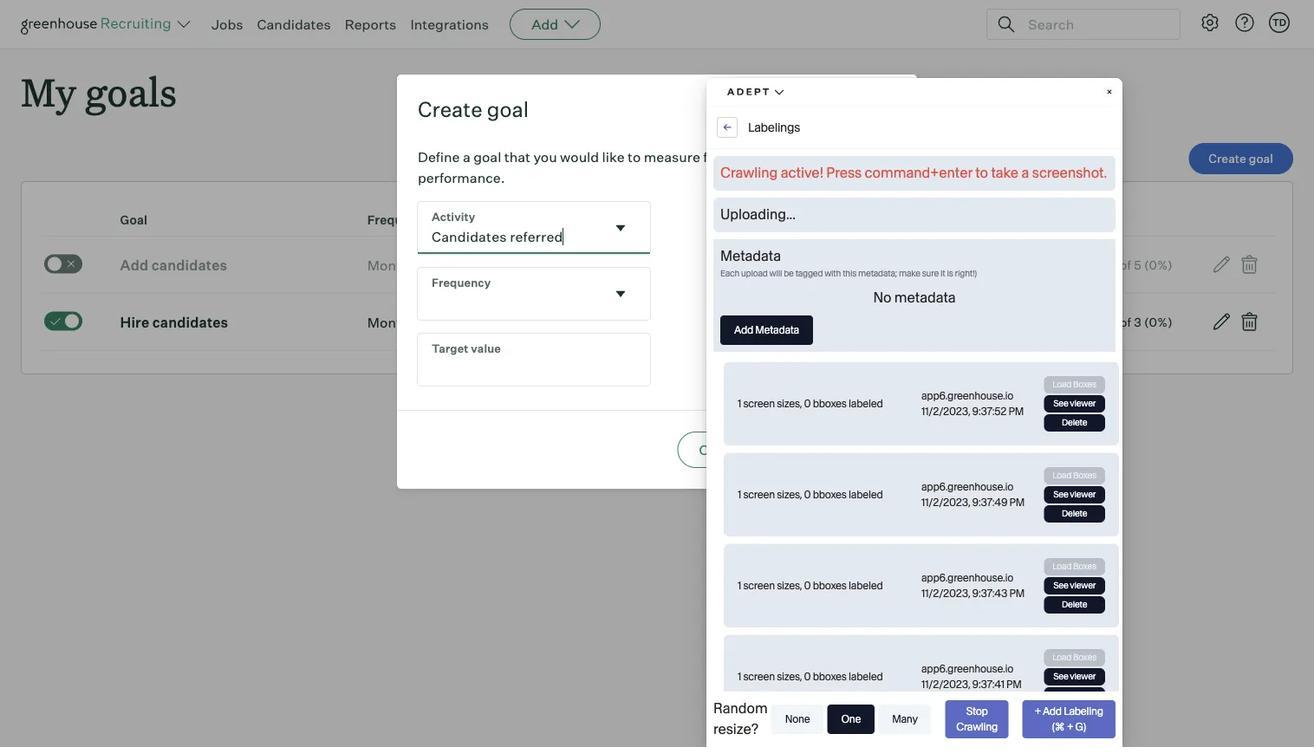 Task type: describe. For each thing, give the bounding box(es) containing it.
yourself
[[724, 148, 776, 166]]

td button
[[1266, 9, 1293, 36]]

edit goal icon image for hire candidates
[[1212, 311, 1232, 332]]

november 1, 2023 - november 30, 2023 for hire candidates
[[553, 314, 815, 331]]

Search text field
[[1024, 12, 1164, 37]]

td
[[1273, 16, 1287, 28]]

like
[[602, 148, 625, 166]]

you
[[534, 148, 557, 166]]

progress
[[924, 213, 978, 228]]

candidates
[[257, 16, 331, 33]]

3
[[1134, 314, 1142, 330]]

hire
[[120, 314, 149, 331]]

0 vertical spatial create
[[418, 96, 483, 122]]

toggle flyout image
[[612, 220, 629, 237]]

add for add candidates
[[120, 256, 148, 274]]

add candidates
[[120, 256, 227, 274]]

integrations
[[410, 16, 489, 33]]

1, for add candidates
[[624, 256, 634, 274]]

create goal inside "button"
[[1209, 151, 1274, 166]]

0 for add candidates
[[1109, 257, 1117, 272]]

5
[[1134, 257, 1142, 272]]

that
[[504, 148, 531, 166]]

0 of 5 (0%)
[[1109, 257, 1173, 272]]

goal
[[120, 213, 148, 228]]

hire candidates
[[120, 314, 228, 331]]

30, for hire candidates
[[756, 314, 778, 331]]

period
[[587, 213, 626, 228]]

(0%) for add candidates
[[1144, 257, 1173, 272]]

my
[[21, 66, 76, 117]]

your
[[806, 148, 835, 166]]

add button
[[510, 9, 601, 40]]

0 of 3 (0%)
[[1109, 314, 1173, 330]]

(0%) for hire candidates
[[1144, 314, 1173, 330]]

create goal button
[[1189, 143, 1293, 174]]

jobs
[[212, 16, 243, 33]]

add for add
[[532, 16, 558, 33]]

toggle flyout image
[[612, 285, 629, 303]]

candidates for add candidates
[[151, 256, 227, 274]]

integrations link
[[410, 16, 489, 33]]

my goals
[[21, 66, 177, 117]]

edit goal icon image for add candidates
[[1212, 254, 1232, 275]]

close modal icon image
[[872, 99, 893, 120]]

1, for hire candidates
[[624, 314, 634, 331]]

remove goal icon image for add candidates
[[1239, 254, 1260, 275]]

jobs link
[[212, 16, 243, 33]]



Task type: locate. For each thing, give the bounding box(es) containing it.
edit goal icon image right "0 of 5 (0%)"
[[1212, 254, 1232, 275]]

1 vertical spatial of
[[1120, 314, 1131, 330]]

0 horizontal spatial create
[[418, 96, 483, 122]]

monthly
[[367, 256, 422, 274], [367, 314, 422, 331]]

0 vertical spatial create goal
[[418, 96, 529, 122]]

none field down toggle flyout field
[[418, 268, 650, 320]]

2 monthly from the top
[[367, 314, 422, 331]]

remove goal icon image for hire candidates
[[1239, 311, 1260, 332]]

1 vertical spatial create goal
[[1209, 151, 1274, 166]]

2 0 from the top
[[1109, 314, 1117, 330]]

progress bar
[[924, 262, 1061, 268]]

november 1, 2023 - november 30, 2023 up toggle flyout image
[[553, 256, 815, 274]]

2 - from the top
[[675, 314, 681, 331]]

None field
[[418, 202, 650, 254], [418, 268, 650, 320]]

1 vertical spatial 1,
[[624, 314, 634, 331]]

1 vertical spatial candidates
[[152, 314, 228, 331]]

1 vertical spatial (0%)
[[1144, 314, 1173, 330]]

november 1, 2023 - november 30, 2023
[[553, 256, 815, 274], [553, 314, 815, 331]]

0 vertical spatial 30,
[[756, 256, 778, 274]]

monthly for add candidates
[[367, 256, 422, 274]]

2 remove goal icon image from the top
[[1239, 311, 1260, 332]]

1 1, from the top
[[624, 256, 634, 274]]

candidates up hire candidates
[[151, 256, 227, 274]]

1, down toggle flyout image
[[624, 314, 634, 331]]

1 edit goal icon image from the top
[[1212, 254, 1232, 275]]

goal inside define a goal that you would like to measure for yourself and your performance.
[[474, 148, 501, 166]]

2 november 1, 2023 - november 30, 2023 from the top
[[553, 314, 815, 331]]

measure
[[644, 148, 700, 166]]

time period
[[553, 213, 626, 228]]

of
[[1120, 257, 1131, 272], [1120, 314, 1131, 330]]

none field up toggle flyout field
[[418, 202, 650, 254]]

0 horizontal spatial create goal
[[418, 96, 529, 122]]

1 0 from the top
[[1109, 257, 1117, 272]]

0 vertical spatial remove goal icon image
[[1239, 254, 1260, 275]]

reports link
[[345, 16, 397, 33]]

1 none field from the top
[[418, 202, 650, 254]]

1 vertical spatial 0
[[1109, 314, 1117, 330]]

of left 5
[[1120, 257, 1131, 272]]

would
[[560, 148, 599, 166]]

- for add candidates
[[675, 256, 681, 274]]

performance.
[[418, 169, 505, 187]]

edit goal icon image right 0 of 3 (0%) in the right top of the page
[[1212, 311, 1232, 332]]

and
[[779, 148, 803, 166]]

None number field
[[418, 334, 650, 386]]

create goal
[[418, 96, 529, 122], [1209, 151, 1274, 166]]

cancel
[[699, 441, 744, 459]]

0
[[1109, 257, 1117, 272], [1109, 314, 1117, 330]]

to
[[628, 148, 641, 166]]

0 vertical spatial -
[[675, 256, 681, 274]]

1 vertical spatial none field
[[418, 268, 650, 320]]

define
[[418, 148, 460, 166]]

0 vertical spatial none field
[[418, 202, 650, 254]]

1 of from the top
[[1120, 257, 1131, 272]]

1 vertical spatial edit goal icon image
[[1212, 311, 1232, 332]]

november 1, 2023 - november 30, 2023 for add candidates
[[553, 256, 815, 274]]

1 november 1, 2023 - november 30, 2023 from the top
[[553, 256, 815, 274]]

add inside popup button
[[532, 16, 558, 33]]

0 vertical spatial monthly
[[367, 256, 422, 274]]

0 vertical spatial november 1, 2023 - november 30, 2023
[[553, 256, 815, 274]]

1 horizontal spatial add
[[532, 16, 558, 33]]

reports
[[345, 16, 397, 33]]

candidates for hire candidates
[[152, 314, 228, 331]]

goal
[[487, 96, 529, 122], [474, 148, 501, 166], [1249, 151, 1274, 166]]

edit goal icon image
[[1212, 254, 1232, 275], [1212, 311, 1232, 332]]

(0%)
[[1144, 257, 1173, 272], [1144, 314, 1173, 330]]

1 vertical spatial november 1, 2023 - november 30, 2023
[[553, 314, 815, 331]]

1 vertical spatial remove goal icon image
[[1239, 311, 1260, 332]]

0 left 3
[[1109, 314, 1117, 330]]

goal inside create goal "button"
[[1249, 151, 1274, 166]]

0 vertical spatial 0
[[1109, 257, 1117, 272]]

0 horizontal spatial add
[[120, 256, 148, 274]]

1 30, from the top
[[756, 256, 778, 274]]

candidates link
[[257, 16, 331, 33]]

1 vertical spatial monthly
[[367, 314, 422, 331]]

add
[[532, 16, 558, 33], [120, 256, 148, 274]]

1 vertical spatial add
[[120, 256, 148, 274]]

td button
[[1269, 12, 1290, 33]]

none field toggle flyout
[[418, 268, 650, 320]]

november
[[553, 256, 621, 274], [684, 256, 753, 274], [553, 314, 621, 331], [684, 314, 753, 331]]

of left 3
[[1120, 314, 1131, 330]]

0 for hire candidates
[[1109, 314, 1117, 330]]

frequency
[[367, 213, 431, 228]]

of for add candidates
[[1120, 257, 1131, 272]]

1 horizontal spatial create goal
[[1209, 151, 1274, 166]]

2 30, from the top
[[756, 314, 778, 331]]

1 vertical spatial -
[[675, 314, 681, 331]]

1, up toggle flyout image
[[624, 256, 634, 274]]

november 1, 2023 - november 30, 2023 down toggle flyout image
[[553, 314, 815, 331]]

configure image
[[1200, 12, 1221, 33]]

0 vertical spatial of
[[1120, 257, 1131, 272]]

0 vertical spatial add
[[532, 16, 558, 33]]

time
[[553, 213, 584, 228]]

None checkbox
[[44, 312, 82, 331]]

0 vertical spatial candidates
[[151, 256, 227, 274]]

- for hire candidates
[[675, 314, 681, 331]]

2 edit goal icon image from the top
[[1212, 311, 1232, 332]]

greenhouse recruiting image
[[21, 14, 177, 35]]

None text field
[[418, 202, 605, 254], [418, 268, 605, 320], [418, 202, 605, 254], [418, 268, 605, 320]]

goals
[[85, 66, 177, 117]]

-
[[675, 256, 681, 274], [675, 314, 681, 331]]

2 of from the top
[[1120, 314, 1131, 330]]

1 vertical spatial create
[[1209, 151, 1247, 166]]

candidates right hire at the left
[[152, 314, 228, 331]]

define a goal that you would like to measure for yourself and your performance.
[[418, 148, 835, 187]]

2 none field from the top
[[418, 268, 650, 320]]

1 - from the top
[[675, 256, 681, 274]]

2 (0%) from the top
[[1144, 314, 1173, 330]]

0 vertical spatial edit goal icon image
[[1212, 254, 1232, 275]]

1 vertical spatial 30,
[[756, 314, 778, 331]]

create inside "button"
[[1209, 151, 1247, 166]]

(0%) right 3
[[1144, 314, 1173, 330]]

of for hire candidates
[[1120, 314, 1131, 330]]

0 vertical spatial (0%)
[[1144, 257, 1173, 272]]

monthly for hire candidates
[[367, 314, 422, 331]]

remove goal icon image
[[1239, 254, 1260, 275], [1239, 311, 1260, 332]]

(0%) right 5
[[1144, 257, 1173, 272]]

a
[[463, 148, 471, 166]]

1,
[[624, 256, 634, 274], [624, 314, 634, 331]]

create
[[418, 96, 483, 122], [1209, 151, 1247, 166]]

1 horizontal spatial create
[[1209, 151, 1247, 166]]

0 left 5
[[1109, 257, 1117, 272]]

2023
[[637, 256, 671, 274], [781, 256, 815, 274], [637, 314, 671, 331], [781, 314, 815, 331]]

30, for add candidates
[[756, 256, 778, 274]]

2 1, from the top
[[624, 314, 634, 331]]

for
[[703, 148, 721, 166]]

cancel button
[[678, 432, 765, 468]]

candidates
[[151, 256, 227, 274], [152, 314, 228, 331]]

30,
[[756, 256, 778, 274], [756, 314, 778, 331]]

1 remove goal icon image from the top
[[1239, 254, 1260, 275]]

1 monthly from the top
[[367, 256, 422, 274]]

0 vertical spatial 1,
[[624, 256, 634, 274]]

None checkbox
[[44, 255, 82, 274]]

1 (0%) from the top
[[1144, 257, 1173, 272]]



Task type: vqa. For each thing, say whether or not it's contained in the screenshot.
the middle Research
no



